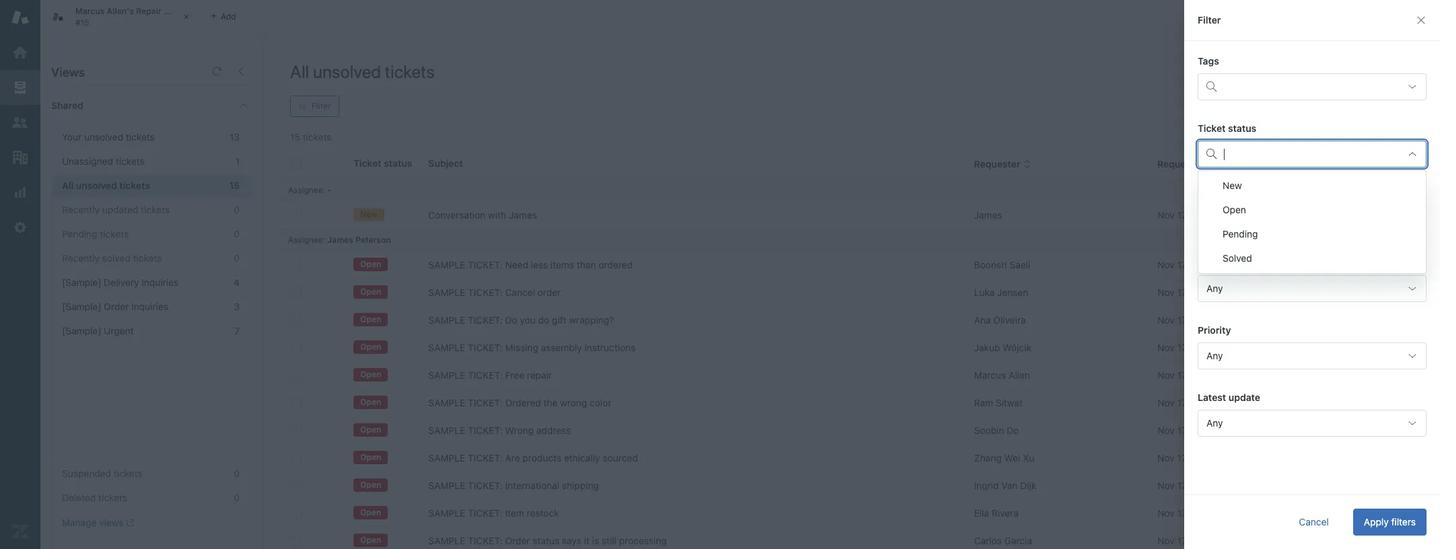 Task type: vqa. For each thing, say whether or not it's contained in the screenshot.
Request date Any
yes



Task type: describe. For each thing, give the bounding box(es) containing it.
garcia
[[1005, 535, 1032, 547]]

do inside sample ticket: do you do gift wrapping? link
[[505, 314, 517, 326]]

zendesk support image
[[11, 9, 29, 26]]

tags element
[[1198, 73, 1427, 100]]

4
[[234, 277, 240, 288]]

get started image
[[11, 44, 29, 61]]

[sample] urgent
[[62, 325, 134, 337]]

deleted
[[62, 492, 96, 504]]

sample for sample ticket: need less items than ordered
[[428, 259, 465, 271]]

sample for sample ticket: order status says it is still processing
[[428, 535, 465, 547]]

are
[[505, 453, 520, 464]]

sample for sample ticket: wrong address
[[428, 425, 465, 436]]

requested
[[1158, 158, 1206, 170]]

sourced
[[603, 453, 638, 464]]

open for sample ticket: item restock
[[360, 508, 381, 518]]

1
[[235, 156, 240, 167]]

solved
[[1223, 253, 1252, 264]]

1 horizontal spatial james
[[509, 209, 537, 221]]

unsolved for 15
[[76, 180, 117, 191]]

0 vertical spatial all
[[290, 61, 309, 81]]

free
[[505, 370, 524, 381]]

sample ticket: free repair link
[[428, 369, 552, 382]]

recently solved tickets
[[62, 253, 162, 264]]

ticket: for need
[[468, 259, 503, 271]]

sample ticket: order status says it is still processing
[[428, 535, 667, 547]]

than
[[577, 259, 596, 271]]

ticket: for ordered
[[468, 397, 503, 409]]

shipping
[[562, 480, 599, 492]]

sample ticket: do you do gift wrapping? link
[[428, 314, 614, 327]]

row containing conversation with james
[[280, 202, 1420, 229]]

need
[[505, 259, 528, 271]]

rivera
[[992, 508, 1019, 519]]

ticket: for free
[[468, 370, 503, 381]]

#15
[[75, 17, 89, 27]]

is
[[592, 535, 599, 547]]

delivery
[[104, 277, 139, 288]]

subject
[[428, 158, 463, 169]]

customers image
[[11, 114, 29, 131]]

zhang wei xu
[[974, 453, 1035, 464]]

1 vertical spatial all
[[62, 180, 74, 191]]

main element
[[0, 0, 40, 549]]

assignee: james peterson
[[288, 235, 391, 245]]

zendesk image
[[11, 523, 29, 541]]

row containing sample ticket: missing assembly instructions
[[280, 334, 1420, 362]]

sample for sample ticket: ordered the wrong color
[[428, 397, 465, 409]]

sample ticket: item restock link
[[428, 507, 559, 521]]

ticket inside marcus allen's repair ticket #15
[[164, 6, 188, 16]]

0 for deleted tickets
[[234, 492, 240, 504]]

ella
[[974, 508, 989, 519]]

new inside ticket status list box
[[1223, 180, 1242, 191]]

open for sample ticket: order status says it is still processing
[[360, 536, 381, 546]]

views
[[99, 517, 124, 529]]

repair
[[527, 370, 552, 381]]

address
[[536, 425, 571, 436]]

marcus allen
[[974, 370, 1030, 381]]

2 any field from the top
[[1198, 343, 1427, 370]]

restock
[[527, 508, 559, 519]]

luka jensen
[[974, 287, 1029, 298]]

open for sample ticket: cancel order
[[360, 287, 381, 297]]

row containing sample ticket: item restock
[[280, 500, 1420, 528]]

filter button
[[290, 96, 339, 117]]

jakub wójcik
[[974, 342, 1032, 354]]

sample ticket: ordered the wrong color link
[[428, 397, 612, 410]]

latest update
[[1198, 392, 1261, 403]]

any field for date
[[1198, 275, 1427, 302]]

requester inside filter dialog
[[1198, 190, 1244, 201]]

latest
[[1198, 392, 1226, 403]]

carlos garcia
[[974, 535, 1032, 547]]

your unsolved tickets
[[62, 131, 155, 143]]

status inside filter dialog
[[1228, 123, 1257, 134]]

close image
[[180, 10, 193, 24]]

sample ticket: missing assembly instructions
[[428, 342, 636, 354]]

organizations image
[[11, 149, 29, 166]]

0 vertical spatial order
[[104, 301, 129, 312]]

assignee: for assignee: -
[[288, 185, 325, 195]]

apply filters button
[[1353, 509, 1427, 536]]

ordered
[[599, 259, 633, 271]]

ella rivera
[[974, 508, 1019, 519]]

row containing sample ticket: ordered the wrong color
[[280, 390, 1420, 417]]

solved
[[102, 253, 131, 264]]

your
[[62, 131, 82, 143]]

play button
[[1356, 61, 1413, 88]]

wrapping?
[[569, 314, 614, 326]]

date
[[1238, 257, 1258, 269]]

row containing sample ticket: do you do gift wrapping?
[[280, 307, 1420, 334]]

pending for pending
[[1223, 228, 1258, 240]]

any for priority
[[1207, 350, 1223, 362]]

order
[[538, 287, 561, 298]]

it
[[584, 535, 590, 547]]

cancel inside 'cancel' button
[[1299, 517, 1329, 528]]

any for latest update
[[1207, 418, 1223, 429]]

carlos
[[974, 535, 1002, 547]]

gift
[[552, 314, 566, 326]]

updated
[[102, 204, 138, 215]]

sample ticket: wrong address link
[[428, 424, 571, 438]]

sample for sample ticket: international shipping
[[428, 480, 465, 492]]

request
[[1198, 257, 1235, 269]]

inquiries for [sample] delivery inquiries
[[142, 277, 179, 288]]

open for sample ticket: free repair
[[360, 370, 381, 380]]

international
[[505, 480, 559, 492]]

open for sample ticket: are products ethically sourced
[[360, 453, 381, 463]]

instructions
[[585, 342, 636, 354]]

[sample] order inquiries
[[62, 301, 168, 312]]

sample ticket: do you do gift wrapping?
[[428, 314, 614, 326]]

filters
[[1392, 517, 1416, 528]]

cancel inside sample ticket: cancel order link
[[505, 287, 535, 298]]

ram
[[974, 397, 993, 409]]

ingrid
[[974, 480, 999, 492]]

filter inside 'button'
[[312, 101, 331, 111]]

jensen
[[997, 287, 1029, 298]]

0 horizontal spatial james
[[328, 235, 353, 245]]

marcus for marcus allen's repair ticket #15
[[75, 6, 105, 16]]

wei
[[1004, 453, 1021, 464]]

ticket: for international
[[468, 480, 503, 492]]

ticket inside filter dialog
[[1198, 123, 1226, 134]]

marcus allen's repair ticket #15
[[75, 6, 188, 27]]

shared heading
[[40, 86, 263, 126]]

unsolved for 13
[[84, 131, 123, 143]]

shared button
[[40, 86, 225, 126]]

soobin do
[[974, 425, 1019, 436]]

sample for sample ticket: item restock
[[428, 508, 465, 519]]

[sample] for [sample] order inquiries
[[62, 301, 101, 312]]

jakub
[[974, 342, 1000, 354]]

marcus for marcus allen
[[974, 370, 1006, 381]]

15
[[229, 180, 240, 191]]

ingrid van dijk
[[974, 480, 1037, 492]]

ticket status element
[[1198, 141, 1427, 168]]

boonsri saeli
[[974, 259, 1031, 271]]

wrong
[[505, 425, 534, 436]]

admin image
[[11, 219, 29, 236]]

close drawer image
[[1416, 15, 1427, 26]]

row containing sample ticket: wrong address
[[280, 417, 1420, 445]]

ticket: for cancel
[[468, 287, 503, 298]]

unassigned
[[62, 156, 113, 167]]

open for sample ticket: do you do gift wrapping?
[[360, 315, 381, 325]]

row containing sample ticket: need less items than ordered
[[280, 252, 1420, 279]]

shared
[[51, 100, 83, 111]]

sample for sample ticket: cancel order
[[428, 287, 465, 298]]

filter dialog
[[1185, 0, 1440, 549]]

tab containing marcus allen's repair ticket
[[40, 0, 202, 34]]

sample ticket: wrong address
[[428, 425, 571, 436]]



Task type: locate. For each thing, give the bounding box(es) containing it.
1 vertical spatial new
[[360, 210, 378, 220]]

[sample] delivery inquiries
[[62, 277, 179, 288]]

sample
[[428, 259, 465, 271], [428, 287, 465, 298], [428, 314, 465, 326], [428, 342, 465, 354], [428, 370, 465, 381], [428, 397, 465, 409], [428, 425, 465, 436], [428, 453, 465, 464], [428, 480, 465, 492], [428, 508, 465, 519], [428, 535, 465, 547]]

sample ticket: missing assembly instructions link
[[428, 341, 636, 355]]

0 vertical spatial requester
[[974, 158, 1021, 170]]

ticket: up sample ticket: cancel order
[[468, 259, 503, 271]]

urgent for luka jensen
[[1233, 287, 1263, 298]]

3 row from the top
[[280, 279, 1420, 307]]

ticket: for wrong
[[468, 425, 503, 436]]

ticket status
[[1198, 123, 1257, 134]]

1 recently from the top
[[62, 204, 100, 215]]

1 any field from the top
[[1198, 275, 1427, 302]]

2 any from the top
[[1207, 350, 1223, 362]]

13
[[230, 131, 240, 143]]

request date
[[1198, 257, 1258, 269]]

2 sample from the top
[[428, 287, 465, 298]]

Any field
[[1198, 275, 1427, 302], [1198, 343, 1427, 370], [1198, 410, 1427, 437]]

marcus inside row
[[974, 370, 1006, 381]]

ticket
[[164, 6, 188, 16], [1198, 123, 1226, 134]]

1 horizontal spatial requester
[[1198, 190, 1244, 201]]

0 for recently solved tickets
[[234, 253, 240, 264]]

6 ticket: from the top
[[468, 397, 503, 409]]

pending for pending tickets
[[62, 228, 97, 240]]

sample ticket: are products ethically sourced link
[[428, 452, 638, 465]]

views image
[[11, 79, 29, 96]]

status inside row
[[533, 535, 560, 547]]

0 vertical spatial unsolved
[[313, 61, 381, 81]]

sample for sample ticket: missing assembly instructions
[[428, 342, 465, 354]]

0 horizontal spatial new
[[360, 210, 378, 220]]

oliveira
[[994, 314, 1026, 326]]

1 0 from the top
[[234, 204, 240, 215]]

ticket: up sample ticket: free repair
[[468, 342, 503, 354]]

12 row from the top
[[280, 528, 1420, 549]]

0 horizontal spatial all
[[62, 180, 74, 191]]

2 horizontal spatial james
[[974, 209, 1003, 221]]

order down the item
[[505, 535, 530, 547]]

pending inside ticket status list box
[[1223, 228, 1258, 240]]

0 horizontal spatial cancel
[[505, 287, 535, 298]]

11 row from the top
[[280, 500, 1420, 528]]

apply filters
[[1364, 517, 1416, 528]]

ticket right repair
[[164, 6, 188, 16]]

1 vertical spatial any
[[1207, 350, 1223, 362]]

1 [sample] from the top
[[62, 277, 101, 288]]

apply
[[1364, 517, 1389, 528]]

1 row from the top
[[280, 202, 1420, 229]]

0 vertical spatial new
[[1223, 180, 1242, 191]]

open inside ticket status list box
[[1223, 204, 1246, 215]]

sample ticket: ordered the wrong color
[[428, 397, 612, 409]]

1 vertical spatial status
[[533, 535, 560, 547]]

priority inside filter dialog
[[1198, 325, 1231, 336]]

manage views link
[[62, 517, 134, 529]]

sample ticket: need less items than ordered link
[[428, 259, 633, 272]]

3 sample from the top
[[428, 314, 465, 326]]

wójcik
[[1003, 342, 1032, 354]]

order down [sample] delivery inquiries
[[104, 301, 129, 312]]

pending up solved
[[1223, 228, 1258, 240]]

marcus up #15 on the left top
[[75, 6, 105, 16]]

3
[[234, 301, 240, 312]]

sample for sample ticket: free repair
[[428, 370, 465, 381]]

[sample] up [sample] urgent
[[62, 301, 101, 312]]

marcus
[[75, 6, 105, 16], [974, 370, 1006, 381]]

saeli
[[1010, 259, 1031, 271]]

2 ticket: from the top
[[468, 287, 503, 298]]

3 any field from the top
[[1198, 410, 1427, 437]]

james right with in the left of the page
[[509, 209, 537, 221]]

nov 17
[[1158, 209, 1187, 221], [1158, 259, 1187, 271], [1362, 259, 1392, 271], [1158, 287, 1187, 298], [1362, 287, 1392, 298], [1158, 314, 1187, 326], [1158, 342, 1187, 354], [1362, 342, 1392, 354], [1158, 370, 1187, 381], [1362, 370, 1392, 381], [1158, 397, 1187, 409], [1158, 425, 1187, 436], [1362, 425, 1392, 436], [1158, 453, 1187, 464], [1158, 480, 1187, 492], [1158, 508, 1187, 519], [1362, 508, 1392, 519], [1158, 535, 1187, 547], [1362, 535, 1392, 547]]

requester inside button
[[974, 158, 1021, 170]]

1 vertical spatial requester
[[1198, 190, 1244, 201]]

open for sample ticket: ordered the wrong color
[[360, 398, 381, 408]]

1 horizontal spatial priority
[[1233, 158, 1267, 170]]

all unsolved tickets up filter 'button' at left top
[[290, 61, 435, 81]]

zhang
[[974, 453, 1002, 464]]

cancel up "sample ticket: do you do gift wrapping?"
[[505, 287, 535, 298]]

1 horizontal spatial order
[[505, 535, 530, 547]]

ticket: down sample ticket: cancel order link
[[468, 314, 503, 326]]

ticket: for are
[[468, 453, 503, 464]]

allen's
[[107, 6, 134, 16]]

1 horizontal spatial marcus
[[974, 370, 1006, 381]]

urgent for soobin do
[[1233, 425, 1263, 436]]

-
[[328, 185, 331, 195]]

suspended tickets
[[62, 468, 143, 479]]

2 vertical spatial unsolved
[[76, 180, 117, 191]]

cancel
[[505, 287, 535, 298], [1299, 517, 1329, 528]]

cancel left apply
[[1299, 517, 1329, 528]]

filter inside dialog
[[1198, 14, 1221, 26]]

ticket: for missing
[[468, 342, 503, 354]]

inquiries down delivery
[[131, 301, 168, 312]]

2 vertical spatial any
[[1207, 418, 1223, 429]]

collapse views pane image
[[236, 66, 246, 77]]

4 0 from the top
[[234, 468, 240, 479]]

7
[[234, 325, 240, 337]]

1 horizontal spatial all
[[290, 61, 309, 81]]

1 vertical spatial cancel
[[1299, 517, 1329, 528]]

sample ticket: cancel order
[[428, 287, 561, 298]]

5 sample from the top
[[428, 370, 465, 381]]

ticket: up "sample ticket: do you do gift wrapping?"
[[468, 287, 503, 298]]

urgent for jakub wójcik
[[1233, 342, 1263, 354]]

unsolved up filter 'button' at left top
[[313, 61, 381, 81]]

[sample] down [sample] order inquiries
[[62, 325, 101, 337]]

james
[[509, 209, 537, 221], [974, 209, 1003, 221], [328, 235, 353, 245]]

0 horizontal spatial order
[[104, 301, 129, 312]]

pending up recently solved tickets
[[62, 228, 97, 240]]

inquiries right delivery
[[142, 277, 179, 288]]

ethically
[[564, 453, 600, 464]]

tabs tab list
[[40, 0, 1219, 34]]

ram sitwat
[[974, 397, 1023, 409]]

ticket: left wrong
[[468, 425, 503, 436]]

pending
[[62, 228, 97, 240], [1223, 228, 1258, 240]]

1 horizontal spatial ticket
[[1198, 123, 1226, 134]]

recently for recently solved tickets
[[62, 253, 100, 264]]

nov
[[1158, 209, 1175, 221], [1158, 259, 1175, 271], [1362, 259, 1380, 271], [1158, 287, 1175, 298], [1362, 287, 1380, 298], [1158, 314, 1175, 326], [1158, 342, 1175, 354], [1362, 342, 1380, 354], [1158, 370, 1175, 381], [1362, 370, 1380, 381], [1158, 397, 1175, 409], [1158, 425, 1175, 436], [1362, 425, 1380, 436], [1158, 453, 1175, 464], [1158, 480, 1175, 492], [1158, 508, 1175, 519], [1362, 508, 1380, 519], [1158, 535, 1175, 547], [1362, 535, 1380, 547]]

all
[[290, 61, 309, 81], [62, 180, 74, 191]]

0 vertical spatial any field
[[1198, 275, 1427, 302]]

2 [sample] from the top
[[62, 301, 101, 312]]

repair
[[136, 6, 161, 16]]

reporting image
[[11, 184, 29, 201]]

products
[[523, 453, 562, 464]]

ticket: down sample ticket: free repair link
[[468, 397, 503, 409]]

2 vertical spatial [sample]
[[62, 325, 101, 337]]

0 vertical spatial priority
[[1233, 158, 1267, 170]]

assembly
[[541, 342, 582, 354]]

recently updated tickets
[[62, 204, 170, 215]]

ticket: for order
[[468, 535, 503, 547]]

0 vertical spatial ticket
[[164, 6, 188, 16]]

any field for update
[[1198, 410, 1427, 437]]

any down the request
[[1207, 283, 1223, 294]]

8 row from the top
[[280, 417, 1420, 445]]

1 any from the top
[[1207, 283, 1223, 294]]

0 vertical spatial inquiries
[[142, 277, 179, 288]]

10 sample from the top
[[428, 508, 465, 519]]

any
[[1207, 283, 1223, 294], [1207, 350, 1223, 362], [1207, 418, 1223, 429]]

update
[[1229, 392, 1261, 403]]

1 horizontal spatial pending
[[1223, 228, 1258, 240]]

conversation with james link
[[428, 209, 537, 222]]

open for sample ticket: wrong address
[[360, 425, 381, 435]]

items
[[551, 259, 574, 271]]

Ticket status field
[[1224, 143, 1398, 165]]

james up boonsri
[[974, 209, 1003, 221]]

less
[[531, 259, 548, 271]]

0 vertical spatial filter
[[1198, 14, 1221, 26]]

1 vertical spatial do
[[1007, 425, 1019, 436]]

open for sample ticket: missing assembly instructions
[[360, 342, 381, 352]]

assignee: left -
[[288, 185, 325, 195]]

11 sample from the top
[[428, 535, 465, 547]]

2 vertical spatial any field
[[1198, 410, 1427, 437]]

ordered
[[505, 397, 541, 409]]

ticket: left free
[[468, 370, 503, 381]]

0 horizontal spatial pending
[[62, 228, 97, 240]]

11 ticket: from the top
[[468, 535, 503, 547]]

9 row from the top
[[280, 445, 1420, 472]]

unsolved down unassigned tickets
[[76, 180, 117, 191]]

0 horizontal spatial status
[[533, 535, 560, 547]]

assignee: for assignee: james peterson
[[288, 235, 325, 245]]

any down latest
[[1207, 418, 1223, 429]]

status up priority 'button'
[[1228, 123, 1257, 134]]

0 vertical spatial [sample]
[[62, 277, 101, 288]]

6 sample from the top
[[428, 397, 465, 409]]

0 vertical spatial cancel
[[505, 287, 535, 298]]

row containing sample ticket: international shipping
[[280, 472, 1420, 500]]

ticket: for item
[[468, 508, 503, 519]]

recently down pending tickets
[[62, 253, 100, 264]]

3 0 from the top
[[234, 253, 240, 264]]

row containing sample ticket: order status says it is still processing
[[280, 528, 1420, 549]]

new down priority 'button'
[[1223, 180, 1242, 191]]

with
[[488, 209, 506, 221]]

2 assignee: from the top
[[288, 235, 325, 245]]

dijk
[[1020, 480, 1037, 492]]

1 assignee: from the top
[[288, 185, 325, 195]]

2 0 from the top
[[234, 228, 240, 240]]

1 vertical spatial recently
[[62, 253, 100, 264]]

open for sample ticket: international shipping
[[360, 480, 381, 490]]

1 sample from the top
[[428, 259, 465, 271]]

1 vertical spatial unsolved
[[84, 131, 123, 143]]

sample ticket: free repair
[[428, 370, 552, 381]]

luka
[[974, 287, 995, 298]]

sample for sample ticket: do you do gift wrapping?
[[428, 314, 465, 326]]

1 horizontal spatial all unsolved tickets
[[290, 61, 435, 81]]

unsolved up unassigned tickets
[[84, 131, 123, 143]]

3 ticket: from the top
[[468, 314, 503, 326]]

row containing sample ticket: are products ethically sourced
[[280, 445, 1420, 472]]

1 vertical spatial marcus
[[974, 370, 1006, 381]]

9 sample from the top
[[428, 480, 465, 492]]

10 row from the top
[[280, 472, 1420, 500]]

1 vertical spatial all unsolved tickets
[[62, 180, 150, 191]]

4 sample from the top
[[428, 342, 465, 354]]

ticket: left the item
[[468, 508, 503, 519]]

1 vertical spatial filter
[[312, 101, 331, 111]]

james left peterson
[[328, 235, 353, 245]]

2 recently from the top
[[62, 253, 100, 264]]

ticket up requested button
[[1198, 123, 1226, 134]]

1 horizontal spatial new
[[1223, 180, 1242, 191]]

5 0 from the top
[[234, 492, 240, 504]]

row
[[280, 202, 1420, 229], [280, 252, 1420, 279], [280, 279, 1420, 307], [280, 307, 1420, 334], [280, 334, 1420, 362], [280, 362, 1420, 390], [280, 390, 1420, 417], [280, 417, 1420, 445], [280, 445, 1420, 472], [280, 472, 1420, 500], [280, 500, 1420, 528], [280, 528, 1420, 549]]

0 horizontal spatial ticket
[[164, 6, 188, 16]]

ana oliveira
[[974, 314, 1026, 326]]

1 vertical spatial order
[[505, 535, 530, 547]]

sample ticket: need less items than ordered
[[428, 259, 633, 271]]

0 horizontal spatial filter
[[312, 101, 331, 111]]

assignee: down assignee: - on the left top of the page
[[288, 235, 325, 245]]

ticket: down sample ticket: item restock link
[[468, 535, 503, 547]]

van
[[1002, 480, 1018, 492]]

1 horizontal spatial do
[[1007, 425, 1019, 436]]

refresh views pane image
[[211, 66, 222, 77]]

do left 'you'
[[505, 314, 517, 326]]

0 horizontal spatial marcus
[[75, 6, 105, 16]]

8 sample from the top
[[428, 453, 465, 464]]

2 row from the top
[[280, 252, 1420, 279]]

0 for pending tickets
[[234, 228, 240, 240]]

0 for suspended tickets
[[234, 468, 240, 479]]

1 vertical spatial assignee:
[[288, 235, 325, 245]]

inquiries
[[142, 277, 179, 288], [131, 301, 168, 312]]

0 horizontal spatial do
[[505, 314, 517, 326]]

order inside row
[[505, 535, 530, 547]]

(opens in a new tab) image
[[124, 519, 134, 527]]

0 horizontal spatial all unsolved tickets
[[62, 180, 150, 191]]

sample ticket: order status says it is still processing link
[[428, 535, 667, 548]]

updated
[[1362, 158, 1401, 170]]

unassigned tickets
[[62, 156, 145, 167]]

recently up pending tickets
[[62, 204, 100, 215]]

boonsri
[[974, 259, 1007, 271]]

1 vertical spatial ticket
[[1198, 123, 1226, 134]]

priority inside 'button'
[[1233, 158, 1267, 170]]

0 vertical spatial all unsolved tickets
[[290, 61, 435, 81]]

0 horizontal spatial priority
[[1198, 325, 1231, 336]]

any for request date
[[1207, 283, 1223, 294]]

ticket: up sample ticket: item restock
[[468, 480, 503, 492]]

any up latest
[[1207, 350, 1223, 362]]

4 row from the top
[[280, 307, 1420, 334]]

ticket: for do
[[468, 314, 503, 326]]

2 pending from the left
[[1223, 228, 1258, 240]]

[sample] for [sample] urgent
[[62, 325, 101, 337]]

3 [sample] from the top
[[62, 325, 101, 337]]

0 vertical spatial any
[[1207, 283, 1223, 294]]

0 vertical spatial status
[[1228, 123, 1257, 134]]

new up peterson
[[360, 210, 378, 220]]

conversation
[[428, 209, 486, 221]]

inquiries for [sample] order inquiries
[[131, 301, 168, 312]]

manage
[[62, 517, 97, 529]]

sample ticket: international shipping
[[428, 480, 599, 492]]

6 row from the top
[[280, 362, 1420, 390]]

0 horizontal spatial requester
[[974, 158, 1021, 170]]

marcus down jakub
[[974, 370, 1006, 381]]

xu
[[1023, 453, 1035, 464]]

sample ticket: cancel order link
[[428, 286, 561, 300]]

1 vertical spatial any field
[[1198, 343, 1427, 370]]

ticket status list box
[[1198, 170, 1427, 274]]

views
[[51, 65, 85, 79]]

tab
[[40, 0, 202, 34]]

[sample] for [sample] delivery inquiries
[[62, 277, 101, 288]]

ticket: left are in the bottom left of the page
[[468, 453, 503, 464]]

0 vertical spatial assignee:
[[288, 185, 325, 195]]

7 sample from the top
[[428, 425, 465, 436]]

9 ticket: from the top
[[468, 480, 503, 492]]

the
[[544, 397, 558, 409]]

3 any from the top
[[1207, 418, 1223, 429]]

5 ticket: from the top
[[468, 370, 503, 381]]

0 for recently updated tickets
[[234, 204, 240, 215]]

8 ticket: from the top
[[468, 453, 503, 464]]

7 ticket: from the top
[[468, 425, 503, 436]]

10 ticket: from the top
[[468, 508, 503, 519]]

1 vertical spatial [sample]
[[62, 301, 101, 312]]

recently for recently updated tickets
[[62, 204, 100, 215]]

still
[[602, 535, 617, 547]]

color
[[590, 397, 612, 409]]

1 horizontal spatial filter
[[1198, 14, 1221, 26]]

all unsolved tickets down unassigned tickets
[[62, 180, 150, 191]]

4 ticket: from the top
[[468, 342, 503, 354]]

sample for sample ticket: are products ethically sourced
[[428, 453, 465, 464]]

1 horizontal spatial status
[[1228, 123, 1257, 134]]

5 row from the top
[[280, 334, 1420, 362]]

requested button
[[1158, 158, 1217, 170]]

sample ticket: item restock
[[428, 508, 559, 519]]

marcus inside marcus allen's repair ticket #15
[[75, 6, 105, 16]]

status left says
[[533, 535, 560, 547]]

urgent for ram sitwat
[[1233, 397, 1263, 409]]

7 row from the top
[[280, 390, 1420, 417]]

1 pending from the left
[[62, 228, 97, 240]]

processing
[[619, 535, 667, 547]]

tickets
[[385, 61, 435, 81], [126, 131, 155, 143], [116, 156, 145, 167], [119, 180, 150, 191], [141, 204, 170, 215], [100, 228, 129, 240], [133, 253, 162, 264], [114, 468, 143, 479], [98, 492, 127, 504]]

do right soobin
[[1007, 425, 1019, 436]]

updated button
[[1362, 158, 1412, 170]]

all up filter 'button' at left top
[[290, 61, 309, 81]]

[sample] down recently solved tickets
[[62, 277, 101, 288]]

0 vertical spatial recently
[[62, 204, 100, 215]]

0 vertical spatial marcus
[[75, 6, 105, 16]]

1 vertical spatial priority
[[1198, 325, 1231, 336]]

1 horizontal spatial cancel
[[1299, 517, 1329, 528]]

requester button
[[974, 158, 1032, 170]]

1 ticket: from the top
[[468, 259, 503, 271]]

row containing sample ticket: cancel order
[[280, 279, 1420, 307]]

0 vertical spatial do
[[505, 314, 517, 326]]

all down unassigned
[[62, 180, 74, 191]]

item
[[505, 508, 524, 519]]

1 vertical spatial inquiries
[[131, 301, 168, 312]]

ticket:
[[468, 259, 503, 271], [468, 287, 503, 298], [468, 314, 503, 326], [468, 342, 503, 354], [468, 370, 503, 381], [468, 397, 503, 409], [468, 425, 503, 436], [468, 453, 503, 464], [468, 480, 503, 492], [468, 508, 503, 519], [468, 535, 503, 547]]

row containing sample ticket: free repair
[[280, 362, 1420, 390]]



